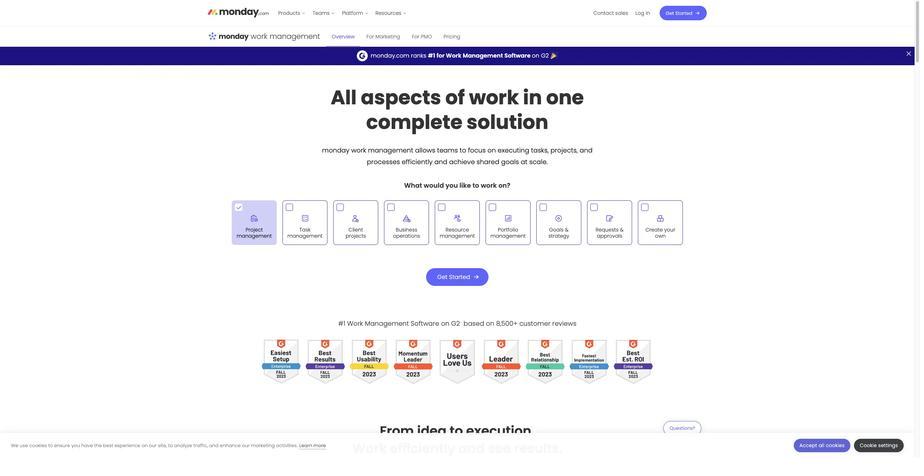 Task type: locate. For each thing, give the bounding box(es) containing it.
1 list from the left
[[275, 0, 411, 26]]

work inside monday work management allows teams to focus on executing tasks, projects, and processes efficiently and achieve shared goals at scale.
[[351, 146, 367, 155]]

work inside all aspects of work in one complete solution
[[469, 84, 519, 112]]

for left pmo
[[412, 33, 420, 40]]

0 vertical spatial get started button
[[660, 6, 707, 20]]

cookie settings button
[[855, 440, 904, 453]]

1 horizontal spatial list
[[590, 0, 654, 26]]

0 horizontal spatial cookies
[[29, 443, 47, 449]]

1 vertical spatial started
[[449, 273, 470, 281]]

management down project management icon
[[237, 232, 272, 240]]

for marketing
[[367, 33, 400, 40]]

management down task management image
[[288, 232, 323, 240]]

1 horizontal spatial #1
[[428, 52, 436, 60]]

on?
[[499, 181, 511, 190]]

& inside goals & strategy
[[565, 227, 569, 234]]

list containing products
[[275, 0, 411, 26]]

management inside "checkbox"
[[237, 232, 272, 240]]

resources link
[[372, 7, 411, 19]]

0 horizontal spatial list
[[275, 0, 411, 26]]

0 vertical spatial you
[[446, 181, 458, 190]]

reviews
[[553, 319, 577, 328]]

1 horizontal spatial software
[[505, 52, 531, 60]]

get started inside main 'element'
[[666, 10, 693, 17]]

0 horizontal spatial g2
[[451, 319, 460, 328]]

our
[[149, 443, 157, 449], [242, 443, 250, 449]]

1 vertical spatial work
[[351, 146, 367, 155]]

Create your own checkbox
[[638, 201, 683, 245]]

work
[[469, 84, 519, 112], [351, 146, 367, 155], [481, 181, 497, 190]]

started for the 'get started' button to the left
[[449, 273, 470, 281]]

achieve
[[449, 158, 475, 167]]

2 & from the left
[[620, 227, 624, 234]]

1 vertical spatial in
[[523, 84, 542, 112]]

0 vertical spatial get started
[[666, 10, 693, 17]]

get
[[666, 10, 675, 17], [438, 273, 448, 281]]

dialog containing we use cookies to ensure you have the best experience on our site, to analyze traffic, and enhance our marketing activities.
[[0, 434, 915, 459]]

0 vertical spatial started
[[676, 10, 693, 17]]

platform link
[[339, 7, 372, 19]]

from
[[380, 422, 414, 441]]

scale.
[[530, 158, 548, 167]]

1 vertical spatial get started button
[[426, 268, 489, 286]]

1 vertical spatial #1
[[338, 319, 346, 328]]

0 horizontal spatial for
[[367, 33, 374, 40]]

1 vertical spatial efficiently
[[390, 440, 456, 458]]

aspects
[[361, 84, 441, 112]]

monday.com
[[371, 52, 410, 60]]

Business operations checkbox
[[384, 201, 429, 245]]

goals
[[550, 227, 564, 234]]

1 horizontal spatial our
[[242, 443, 250, 449]]

to right like
[[473, 181, 480, 190]]

1 horizontal spatial for
[[412, 33, 420, 40]]

1 for from the left
[[367, 33, 374, 40]]

cookies right use on the left
[[29, 443, 47, 449]]

& for approvals
[[620, 227, 624, 234]]

momentum leader fall 2023 image
[[394, 336, 433, 389]]

in right log
[[646, 9, 651, 17]]

management for portfolio management
[[491, 232, 526, 240]]

started
[[676, 10, 693, 17], [449, 273, 470, 281]]

dialog
[[0, 434, 915, 459]]

cookies right all at the right
[[826, 443, 845, 450]]

create your own image
[[654, 211, 668, 226]]

#1 work management software on g2  based on 8,500+ customer reviews
[[338, 319, 577, 328]]

list
[[275, 0, 411, 26], [590, 0, 654, 26]]

& right requests
[[620, 227, 624, 234]]

settings
[[879, 443, 899, 450]]

management down portfolio management image on the right top of the page
[[491, 232, 526, 240]]

work inside 'from idea to execution. work efficiently and see results.'
[[352, 440, 387, 458]]

cookies
[[29, 443, 47, 449], [826, 443, 845, 450]]

teams link
[[309, 7, 339, 19]]

management down resource management icon
[[440, 232, 475, 240]]

management inside checkbox
[[288, 232, 323, 240]]

and right traffic,
[[209, 443, 219, 449]]

management
[[463, 52, 503, 60], [365, 319, 409, 328]]

best results enterprise fall 2023 image
[[306, 336, 345, 389]]

resource management
[[440, 227, 475, 240]]

0 horizontal spatial get
[[438, 273, 448, 281]]

1 horizontal spatial get started button
[[660, 6, 707, 20]]

0 horizontal spatial our
[[149, 443, 157, 449]]

experience
[[115, 443, 140, 449]]

to inside monday work management allows teams to focus on executing tasks, projects, and processes efficiently and achieve shared goals at scale.
[[460, 146, 467, 155]]

resources
[[376, 9, 402, 17]]

1 vertical spatial get
[[438, 273, 448, 281]]

pricing
[[444, 33, 461, 40]]

enhance
[[220, 443, 241, 449]]

& right goals
[[565, 227, 569, 234]]

Requests & approvals checkbox
[[588, 201, 633, 245]]

0 horizontal spatial software
[[411, 319, 440, 328]]

0 vertical spatial get
[[666, 10, 675, 17]]

see
[[488, 440, 511, 458]]

Portfolio management checkbox
[[486, 201, 531, 245]]

efficiently inside monday work management allows teams to focus on executing tasks, projects, and processes efficiently and achieve shared goals at scale.
[[402, 158, 433, 167]]

contact sales
[[594, 9, 629, 17]]

activities.
[[276, 443, 298, 449]]

pricing link
[[438, 26, 466, 46]]

started inside main 'element'
[[676, 10, 693, 17]]

monday
[[322, 146, 350, 155]]

users love us image
[[438, 336, 477, 389]]

Task management checkbox
[[283, 201, 328, 245]]

best
[[103, 443, 113, 449]]

0 vertical spatial efficiently
[[402, 158, 433, 167]]

you left like
[[446, 181, 458, 190]]

project
[[246, 227, 263, 234]]

group containing project management
[[229, 198, 686, 248]]

2 vertical spatial work
[[352, 440, 387, 458]]

in left one
[[523, 84, 542, 112]]

1 horizontal spatial &
[[620, 227, 624, 234]]

management up processes
[[368, 146, 414, 155]]

for
[[367, 33, 374, 40], [412, 33, 420, 40]]

more
[[314, 443, 326, 449]]

group
[[229, 198, 686, 248]]

1 horizontal spatial started
[[676, 10, 693, 17]]

1 vertical spatial you
[[71, 443, 80, 449]]

0 horizontal spatial management
[[365, 319, 409, 328]]

efficiently inside 'from idea to execution. work efficiently and see results.'
[[390, 440, 456, 458]]

work
[[446, 52, 462, 60], [347, 319, 363, 328], [352, 440, 387, 458]]

ranks
[[411, 52, 427, 60]]

learn
[[300, 443, 312, 449]]

ensure
[[54, 443, 70, 449]]

& inside requests & approvals
[[620, 227, 624, 234]]

for pmo link
[[406, 26, 438, 46]]

on
[[532, 52, 540, 60], [488, 146, 496, 155], [441, 319, 450, 328], [486, 319, 495, 328], [142, 443, 148, 449]]

platform
[[342, 9, 364, 17]]

management inside monday work management allows teams to focus on executing tasks, projects, and processes efficiently and achieve shared goals at scale.
[[368, 146, 414, 155]]

0 horizontal spatial &
[[565, 227, 569, 234]]

log in link
[[633, 7, 654, 19]]

2 for from the left
[[412, 33, 420, 40]]

to inside 'from idea to execution. work efficiently and see results.'
[[450, 422, 463, 441]]

0 vertical spatial in
[[646, 9, 651, 17]]

our left site, at left
[[149, 443, 157, 449]]

shared
[[477, 158, 500, 167]]

for left marketing
[[367, 33, 374, 40]]

1 horizontal spatial you
[[446, 181, 458, 190]]

get inside main 'element'
[[666, 10, 675, 17]]

work for from
[[352, 440, 387, 458]]

we use cookies to ensure you have the best experience on our site, to analyze traffic, and enhance our marketing activities. learn more
[[11, 443, 326, 449]]

0 horizontal spatial in
[[523, 84, 542, 112]]

efficiently
[[402, 158, 433, 167], [390, 440, 456, 458]]

products
[[279, 9, 301, 17]]

1 horizontal spatial in
[[646, 9, 651, 17]]

and right projects, at the right top
[[580, 146, 593, 155]]

cookies inside button
[[826, 443, 845, 450]]

contact sales button
[[590, 7, 633, 19]]

2 list from the left
[[590, 0, 654, 26]]

for
[[437, 52, 445, 60]]

started for the topmost the 'get started' button
[[676, 10, 693, 17]]

software
[[505, 52, 531, 60], [411, 319, 440, 328]]

to up achieve
[[460, 146, 467, 155]]

cookies for use
[[29, 443, 47, 449]]

cookie settings
[[861, 443, 899, 450]]

business operations
[[393, 227, 420, 240]]

accept
[[800, 443, 818, 450]]

1 vertical spatial get started
[[438, 273, 470, 281]]

0 vertical spatial management
[[463, 52, 503, 60]]

&
[[565, 227, 569, 234], [620, 227, 624, 234]]

1 horizontal spatial cookies
[[826, 443, 845, 450]]

task
[[300, 227, 311, 234]]

our right enhance
[[242, 443, 250, 449]]

1 horizontal spatial get
[[666, 10, 675, 17]]

you left have on the bottom left of the page
[[71, 443, 80, 449]]

all
[[819, 443, 825, 450]]

0 vertical spatial software
[[505, 52, 531, 60]]

0 horizontal spatial get started button
[[426, 268, 489, 286]]

solution
[[467, 109, 549, 136]]

processes
[[367, 158, 400, 167]]

to right idea
[[450, 422, 463, 441]]

2 our from the left
[[242, 443, 250, 449]]

1 & from the left
[[565, 227, 569, 234]]

requests approvals image
[[603, 211, 617, 226]]

1 vertical spatial management
[[365, 319, 409, 328]]

1 horizontal spatial get started
[[666, 10, 693, 17]]

to left ensure
[[48, 443, 53, 449]]

products link
[[275, 7, 309, 19]]

0 horizontal spatial started
[[449, 273, 470, 281]]

#1
[[428, 52, 436, 60], [338, 319, 346, 328]]

1 vertical spatial software
[[411, 319, 440, 328]]

0 vertical spatial work
[[446, 52, 462, 60]]

1 horizontal spatial g2
[[541, 52, 549, 60]]

projects
[[346, 232, 366, 240]]

get started button
[[660, 6, 707, 20], [426, 268, 489, 286]]

and left see
[[459, 440, 485, 458]]

2 vertical spatial work
[[481, 181, 497, 190]]

client projects
[[346, 227, 366, 240]]

0 vertical spatial work
[[469, 84, 519, 112]]

on inside monday work management allows teams to focus on executing tasks, projects, and processes efficiently and achieve shared goals at scale.
[[488, 146, 496, 155]]

1 vertical spatial g2
[[451, 319, 460, 328]]

of
[[446, 84, 465, 112]]

focus
[[468, 146, 486, 155]]

to
[[460, 146, 467, 155], [473, 181, 480, 190], [450, 422, 463, 441], [48, 443, 53, 449], [168, 443, 173, 449]]



Task type: describe. For each thing, give the bounding box(es) containing it.
best relationship fall 2023 image
[[526, 336, 566, 389]]

list containing contact sales
[[590, 0, 654, 26]]

project management image
[[247, 211, 262, 226]]

create your own
[[646, 227, 676, 240]]

monday work management allows teams to focus on executing tasks, projects, and processes efficiently and achieve shared goals at scale.
[[322, 146, 593, 167]]

client projects image
[[349, 211, 363, 226]]

0 horizontal spatial get started
[[438, 273, 470, 281]]

questions?
[[670, 425, 696, 432]]

strategy
[[549, 232, 570, 240]]

Resource management checkbox
[[435, 201, 480, 245]]

0 horizontal spatial you
[[71, 443, 80, 449]]

approvals
[[597, 232, 623, 240]]

own
[[656, 232, 666, 240]]

0 vertical spatial #1
[[428, 52, 436, 60]]

task management image
[[298, 211, 312, 226]]

marketing
[[251, 443, 275, 449]]

requests & approvals
[[596, 227, 624, 240]]

goals strategy image
[[552, 211, 567, 226]]

have
[[81, 443, 93, 449]]

learn more link
[[300, 443, 326, 450]]

results.
[[515, 440, 563, 458]]

and down teams
[[435, 158, 448, 167]]

work for monday.com
[[446, 52, 462, 60]]

management for resource management
[[440, 232, 475, 240]]

create
[[646, 227, 663, 234]]

Project management checkbox
[[232, 201, 277, 245]]

0 horizontal spatial #1
[[338, 319, 346, 328]]

leader fall 2023 image
[[482, 336, 522, 389]]

easiest setup enterprise fall 2023 image
[[262, 336, 301, 389]]

executing
[[498, 146, 530, 155]]

in inside all aspects of work in one complete solution
[[523, 84, 542, 112]]

use
[[20, 443, 28, 449]]

for for for marketing
[[367, 33, 374, 40]]

customer
[[520, 319, 551, 328]]

idea
[[417, 422, 447, 441]]

g2 logo white rgb v2 image
[[357, 50, 368, 61]]

questions? button
[[664, 422, 702, 441]]

sales
[[616, 9, 629, 17]]

and inside 'from idea to execution. work efficiently and see results.'
[[459, 440, 485, 458]]

portfolio management
[[491, 227, 526, 240]]

main element
[[275, 0, 707, 26]]

🎉
[[551, 52, 558, 60]]

fastest implementation enterprise fall 2023 image
[[570, 336, 610, 389]]

log
[[636, 9, 645, 17]]

get for the 'get started' button to the left
[[438, 273, 448, 281]]

1 horizontal spatial management
[[463, 52, 503, 60]]

best usability fall 2023 image
[[350, 336, 389, 389]]

portfolio management image
[[501, 211, 516, 226]]

get for the topmost the 'get started' button
[[666, 10, 675, 17]]

overview link
[[326, 26, 361, 46]]

1 our from the left
[[149, 443, 157, 449]]

complete
[[367, 109, 463, 136]]

analyze
[[174, 443, 192, 449]]

8,500+
[[496, 319, 518, 328]]

task management
[[288, 227, 323, 240]]

what
[[405, 181, 422, 190]]

for marketing link
[[361, 26, 406, 46]]

the
[[94, 443, 102, 449]]

Client projects checkbox
[[334, 201, 379, 245]]

from idea to execution. work efficiently and see results.
[[352, 422, 563, 458]]

marketing
[[376, 33, 400, 40]]

at
[[521, 158, 528, 167]]

management for task management
[[288, 232, 323, 240]]

pmo
[[421, 33, 432, 40]]

for pmo
[[412, 33, 432, 40]]

would
[[424, 181, 444, 190]]

& for strategy
[[565, 227, 569, 234]]

resource
[[446, 227, 469, 234]]

one
[[547, 84, 584, 112]]

contact
[[594, 9, 615, 17]]

your
[[665, 227, 676, 234]]

accept all cookies
[[800, 443, 845, 450]]

goals
[[502, 158, 519, 167]]

management for project management
[[237, 232, 272, 240]]

resource management image
[[450, 211, 465, 226]]

overview
[[332, 33, 355, 40]]

teams
[[313, 9, 330, 17]]

projects,
[[551, 146, 578, 155]]

in inside list
[[646, 9, 651, 17]]

traffic,
[[194, 443, 208, 449]]

what would you like to work on?
[[405, 181, 511, 190]]

business
[[396, 227, 418, 234]]

monday.com logo image
[[208, 5, 269, 20]]

site,
[[158, 443, 167, 449]]

client
[[349, 227, 363, 234]]

portfolio
[[498, 227, 519, 234]]

like
[[460, 181, 471, 190]]

cookies for all
[[826, 443, 845, 450]]

project management
[[237, 227, 272, 240]]

monday.com work management image
[[208, 26, 320, 47]]

teams
[[437, 146, 458, 155]]

best estimated roi enterprise fall 2023 image
[[614, 336, 654, 389]]

monday.com ranks #1 for work management software on g2  🎉
[[371, 52, 558, 60]]

1 vertical spatial work
[[347, 319, 363, 328]]

all aspects of work in one complete solution
[[331, 84, 584, 136]]

log in
[[636, 9, 651, 17]]

to right site, at left
[[168, 443, 173, 449]]

0 vertical spatial g2
[[541, 52, 549, 60]]

cookie
[[861, 443, 878, 450]]

business operations image
[[400, 211, 414, 226]]

Goals & strategy checkbox
[[537, 201, 582, 245]]

allows
[[415, 146, 436, 155]]

goals & strategy
[[549, 227, 570, 240]]

all
[[331, 84, 357, 112]]

for for for pmo
[[412, 33, 420, 40]]

accept all cookies button
[[794, 440, 851, 453]]

execution.
[[466, 422, 535, 441]]



Task type: vqa. For each thing, say whether or not it's contained in the screenshot.
1st the watch from the right
no



